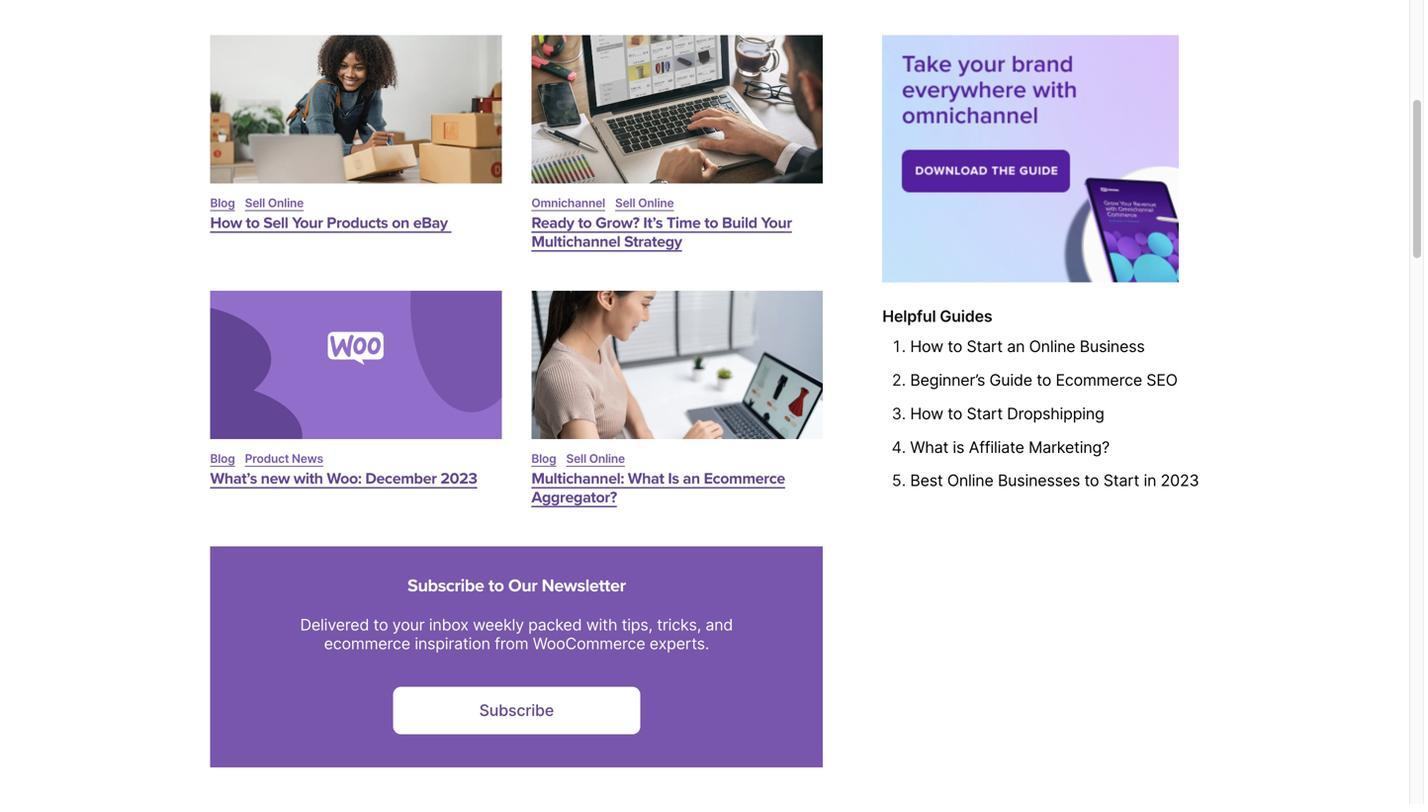 Task type: vqa. For each thing, say whether or not it's contained in the screenshot.


Task type: locate. For each thing, give the bounding box(es) containing it.
sell inside omnichannel sell online ready to grow? it's time to build your multichannel strategy
[[615, 196, 636, 210]]

online inside blog sell online how to sell your products on ebay
[[268, 196, 304, 210]]

0 vertical spatial with
[[294, 469, 323, 488]]

is
[[953, 438, 965, 457]]

sell for ready
[[615, 196, 636, 210]]

ecommerce down business on the right top of page
[[1056, 371, 1143, 390]]

guide
[[990, 371, 1033, 390]]

0 vertical spatial how
[[210, 214, 242, 233]]

with inside blog product news what's new with woo: december 2023
[[294, 469, 323, 488]]

helpful guides
[[883, 307, 993, 326]]

marketing?
[[1029, 438, 1110, 457]]

guides
[[940, 307, 993, 326]]

0 horizontal spatial 2023
[[441, 469, 477, 488]]

products
[[327, 214, 388, 233]]

blog
[[210, 196, 235, 210], [210, 452, 235, 466], [532, 452, 556, 466]]

start down guides
[[967, 337, 1003, 356]]

ecommerce
[[1056, 371, 1143, 390], [704, 469, 785, 488]]

online for products
[[268, 196, 304, 210]]

0 vertical spatial start
[[967, 337, 1003, 356]]

on
[[392, 214, 409, 233]]

t dropshipping link
[[997, 404, 1105, 423]]

omnichannel sell online ready to grow? it's time to build your multichannel strategy
[[532, 196, 792, 251]]

subscribe to our newsletter
[[408, 575, 626, 596]]

sell online link
[[245, 196, 304, 210], [615, 196, 674, 210], [566, 452, 625, 466]]

an right is
[[683, 469, 700, 488]]

blog link for multichannel: what is an ecommerce aggregator?
[[532, 452, 556, 466]]

online up beginner's guide to ecommerce seo
[[1029, 337, 1076, 356]]

2023 inside blog product news what's new with woo: december 2023
[[441, 469, 477, 488]]

2023 right december
[[441, 469, 477, 488]]

with
[[294, 469, 323, 488], [586, 615, 618, 635]]

0 vertical spatial what
[[910, 438, 949, 457]]

to
[[246, 214, 260, 233], [578, 214, 592, 233], [705, 214, 718, 233], [948, 337, 963, 356], [1037, 371, 1052, 390], [948, 404, 963, 423], [1085, 471, 1099, 490], [489, 575, 504, 596], [373, 615, 388, 635]]

1 your from the left
[[292, 214, 323, 233]]

2023
[[441, 469, 477, 488], [1161, 471, 1199, 490]]

2 vertical spatial how
[[910, 404, 944, 423]]

and
[[706, 615, 733, 635]]

blog inside blog sell online multichannel: what is an ecommerce aggregator?
[[532, 452, 556, 466]]

time
[[667, 214, 701, 233]]

blog link
[[210, 196, 235, 210], [210, 452, 235, 466], [532, 452, 556, 466]]

tips,
[[622, 615, 653, 635]]

inbox
[[429, 615, 469, 635]]

1 vertical spatial ecommerce
[[704, 469, 785, 488]]

subscribe down the from
[[479, 701, 554, 720]]

ecommerce right is
[[704, 469, 785, 488]]

1 horizontal spatial ecommerce
[[1056, 371, 1143, 390]]

0 vertical spatial subscribe
[[408, 575, 484, 596]]

subscribe
[[408, 575, 484, 596], [479, 701, 554, 720]]

subscribe inside subscribe link
[[479, 701, 554, 720]]

online for time
[[638, 196, 674, 210]]

your inside omnichannel sell online ready to grow? it's time to build your multichannel strategy
[[761, 214, 792, 233]]

what is affiliate marketing? link
[[910, 438, 1110, 457]]

best
[[910, 471, 943, 490]]

omnichannel
[[532, 196, 605, 210]]

online inside omnichannel sell online ready to grow? it's time to build your multichannel strategy
[[638, 196, 674, 210]]

blog for how to sell your products on ebay
[[210, 196, 235, 210]]

sell up grow?
[[615, 196, 636, 210]]

weekly
[[473, 615, 524, 635]]

0 horizontal spatial ecommerce
[[704, 469, 785, 488]]

2023 right the in
[[1161, 471, 1199, 490]]

0 horizontal spatial with
[[294, 469, 323, 488]]

0 vertical spatial an
[[1007, 337, 1025, 356]]

helpful
[[883, 307, 936, 326]]

start left the in
[[1104, 471, 1140, 490]]

an
[[1007, 337, 1025, 356], [683, 469, 700, 488]]

how inside blog sell online how to sell your products on ebay
[[210, 214, 242, 233]]

omnichannel link
[[532, 196, 605, 210]]

aggregator?
[[532, 488, 617, 507]]

1 vertical spatial subscribe
[[479, 701, 554, 720]]

online up multichannel:
[[589, 452, 625, 466]]

woo:
[[327, 469, 362, 488]]

1 vertical spatial start
[[1104, 471, 1140, 490]]

our
[[508, 575, 538, 596]]

blog product news what's new with woo: december 2023
[[210, 452, 477, 488]]

experts.
[[650, 634, 709, 653]]

blog inside blog product news what's new with woo: december 2023
[[210, 452, 235, 466]]

start
[[967, 337, 1003, 356], [1104, 471, 1140, 490]]

subscribe for subscribe to our newsletter
[[408, 575, 484, 596]]

ready to grow? it's time to build your multichannel strategy link
[[532, 214, 792, 251]]

sell online link up it's
[[615, 196, 674, 210]]

sell
[[245, 196, 265, 210], [615, 196, 636, 210], [263, 214, 288, 233], [566, 452, 587, 466]]

online inside blog sell online multichannel: what is an ecommerce aggregator?
[[589, 452, 625, 466]]

woocommerce
[[533, 634, 645, 653]]

1 horizontal spatial what
[[910, 438, 949, 457]]

delivered to your inbox weekly packed with tips, tricks, and ecommerce inspiration from woocommerce experts.
[[300, 615, 733, 653]]

your
[[292, 214, 323, 233], [761, 214, 792, 233]]

seo
[[1147, 371, 1178, 390]]

product news link
[[245, 452, 323, 466]]

online up how to sell your products on ebay link
[[268, 196, 304, 210]]

sell inside blog sell online multichannel: what is an ecommerce aggregator?
[[566, 452, 587, 466]]

what
[[910, 438, 949, 457], [628, 469, 664, 488]]

to inside delivered to your inbox weekly packed with tips, tricks, and ecommerce inspiration from woocommerce experts.
[[373, 615, 388, 635]]

best online businesses to start in 2023 link
[[910, 471, 1199, 490]]

what is affiliate marketing?
[[910, 438, 1110, 457]]

with down news
[[294, 469, 323, 488]]

how to star t dropshipping
[[910, 404, 1105, 423]]

your left products
[[292, 214, 323, 233]]

1 horizontal spatial your
[[761, 214, 792, 233]]

your right build
[[761, 214, 792, 233]]

sell online link up how to sell your products on ebay link
[[245, 196, 304, 210]]

online up it's
[[638, 196, 674, 210]]

beginner's guide to ecommerce seo
[[910, 371, 1178, 390]]

1 horizontal spatial an
[[1007, 337, 1025, 356]]

0 horizontal spatial an
[[683, 469, 700, 488]]

subscribe up inbox
[[408, 575, 484, 596]]

1 vertical spatial with
[[586, 615, 618, 635]]

blog for multichannel: what is an ecommerce aggregator?
[[532, 452, 556, 466]]

with inside delivered to your inbox weekly packed with tips, tricks, and ecommerce inspiration from woocommerce experts.
[[586, 615, 618, 635]]

build
[[722, 214, 758, 233]]

multichannel
[[532, 233, 621, 251]]

0 horizontal spatial your
[[292, 214, 323, 233]]

blog sell online multichannel: what is an ecommerce aggregator?
[[532, 452, 785, 507]]

sell online link up multichannel:
[[566, 452, 625, 466]]

beginner's guide to ecommerce seo link
[[910, 371, 1178, 390]]

sell up how to sell your products on ebay link
[[245, 196, 265, 210]]

an up the guide
[[1007, 337, 1025, 356]]

1 vertical spatial an
[[683, 469, 700, 488]]

online
[[268, 196, 304, 210], [638, 196, 674, 210], [1029, 337, 1076, 356], [589, 452, 625, 466], [948, 471, 994, 490]]

business
[[1080, 337, 1145, 356]]

1 vertical spatial how
[[910, 337, 944, 356]]

how to star link
[[910, 404, 997, 423]]

0 horizontal spatial what
[[628, 469, 664, 488]]

how
[[210, 214, 242, 233], [910, 337, 944, 356], [910, 404, 944, 423]]

2 your from the left
[[761, 214, 792, 233]]

with left "tips,"
[[586, 615, 618, 635]]

1 horizontal spatial with
[[586, 615, 618, 635]]

sell online link for sell
[[245, 196, 304, 210]]

your
[[393, 615, 425, 635]]

to inside blog sell online how to sell your products on ebay
[[246, 214, 260, 233]]

0 horizontal spatial start
[[967, 337, 1003, 356]]

1 vertical spatial what
[[628, 469, 664, 488]]

blog link for how to sell your products on ebay
[[210, 196, 235, 210]]

blog inside blog sell online how to sell your products on ebay
[[210, 196, 235, 210]]

sell up multichannel:
[[566, 452, 587, 466]]

subscribe for subscribe
[[479, 701, 554, 720]]



Task type: describe. For each thing, give the bounding box(es) containing it.
sell online link for is
[[566, 452, 625, 466]]

packed
[[528, 615, 582, 635]]

best online businesses to start in 2023
[[910, 471, 1199, 490]]

december
[[365, 469, 437, 488]]

new
[[261, 469, 290, 488]]

ecommerce inside blog sell online multichannel: what is an ecommerce aggregator?
[[704, 469, 785, 488]]

0 vertical spatial ecommerce
[[1056, 371, 1143, 390]]

t
[[997, 404, 1003, 423]]

sell online link for grow?
[[615, 196, 674, 210]]

star
[[967, 404, 997, 423]]

strategy
[[624, 233, 682, 251]]

how to start an online business
[[910, 337, 1145, 356]]

from
[[495, 634, 529, 653]]

online for ecommerce
[[589, 452, 625, 466]]

multichannel: what is an ecommerce aggregator? link
[[532, 469, 785, 507]]

1 horizontal spatial start
[[1104, 471, 1140, 490]]

how to start an online business link
[[910, 337, 1145, 356]]

woman shopping for clothes online image
[[532, 291, 823, 439]]

tricks,
[[657, 615, 701, 635]]

subscribe link
[[393, 687, 640, 734]]

in
[[1144, 471, 1157, 490]]

what's new with woo: december 2023 image
[[210, 291, 502, 439]]

is
[[668, 469, 679, 488]]

ebay
[[413, 214, 448, 233]]

online down is
[[948, 471, 994, 490]]

sell left products
[[263, 214, 288, 233]]

ready to grow? it's time to build your multichannel strategy image
[[532, 35, 823, 184]]

dropshipping
[[1007, 404, 1105, 423]]

how to sell your products on ebay image
[[210, 35, 502, 184]]

inspiration
[[415, 634, 491, 653]]

product
[[245, 452, 289, 466]]

blog link for what's new with woo: december 2023
[[210, 452, 235, 466]]

ecommerce
[[324, 634, 410, 653]]

1 horizontal spatial 2023
[[1161, 471, 1199, 490]]

affiliate
[[969, 438, 1025, 457]]

sell for how
[[245, 196, 265, 210]]

news
[[292, 452, 323, 466]]

how to sell your products on ebay link
[[210, 214, 452, 233]]

what's
[[210, 469, 257, 488]]

beginner's
[[910, 371, 986, 390]]

newsletter
[[542, 575, 626, 596]]

delivered
[[300, 615, 369, 635]]

multichannel:
[[532, 469, 624, 488]]

how for how to star t dropshipping
[[910, 404, 944, 423]]

it's
[[643, 214, 663, 233]]

blog sell online how to sell your products on ebay
[[210, 196, 452, 233]]

an inside blog sell online multichannel: what is an ecommerce aggregator?
[[683, 469, 700, 488]]

your inside blog sell online how to sell your products on ebay
[[292, 214, 323, 233]]

what inside blog sell online multichannel: what is an ecommerce aggregator?
[[628, 469, 664, 488]]

blog for what's new with woo: december 2023
[[210, 452, 235, 466]]

businesses
[[998, 471, 1080, 490]]

how for how to start an online business
[[910, 337, 944, 356]]

sell for multichannel:
[[566, 452, 587, 466]]

what's new with woo: december 2023 link
[[210, 469, 477, 488]]

ready
[[532, 214, 574, 233]]

grow?
[[596, 214, 640, 233]]



